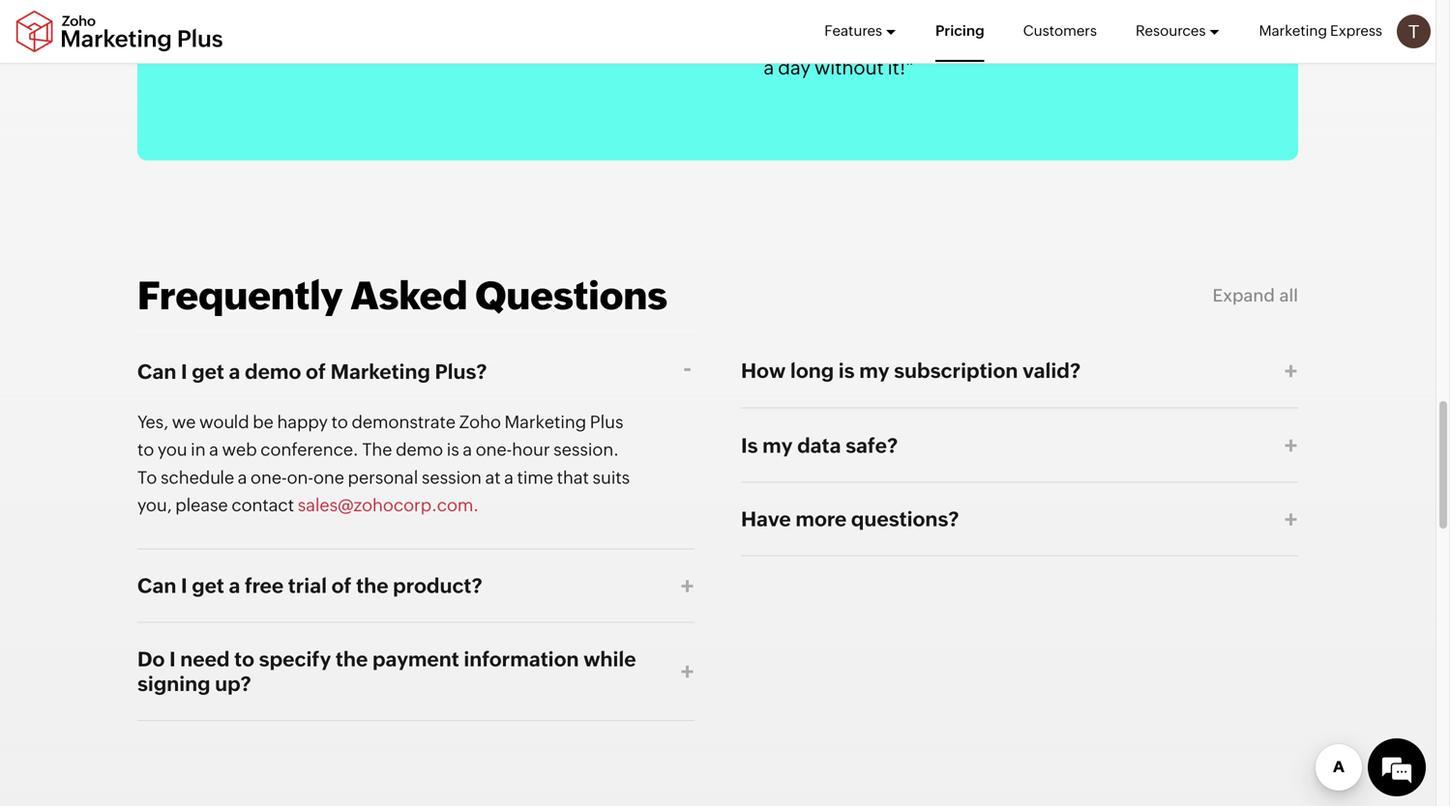 Task type: vqa. For each thing, say whether or not it's contained in the screenshot.
if
no



Task type: locate. For each thing, give the bounding box(es) containing it.
resources link
[[1136, 0, 1220, 62]]

marketing
[[1259, 22, 1327, 39], [330, 361, 430, 384], [505, 412, 586, 432]]

can i get a demo of marketing plus?
[[137, 361, 487, 384]]

0 horizontal spatial is
[[447, 440, 459, 460]]

demo
[[245, 361, 301, 384], [396, 440, 443, 460]]

i up we
[[181, 361, 187, 384]]

2 vertical spatial marketing
[[505, 412, 586, 432]]

i for can i get a free trial of the product?
[[181, 575, 187, 598]]

1 vertical spatial the
[[336, 648, 368, 672]]

i right do
[[169, 648, 176, 672]]

hour
[[512, 440, 550, 460]]

a left free
[[229, 575, 240, 598]]

of right trial
[[331, 575, 352, 598]]

do
[[137, 648, 165, 672]]

2 get from the top
[[192, 575, 224, 598]]

frequently asked questions
[[137, 274, 668, 318]]

1 horizontal spatial marketing
[[505, 412, 586, 432]]

1 vertical spatial of
[[331, 575, 352, 598]]

0 horizontal spatial to
[[137, 440, 154, 460]]

1 can from the top
[[137, 361, 176, 384]]

that
[[557, 468, 589, 488]]

demo down demonstrate
[[396, 440, 443, 460]]

web
[[222, 440, 257, 460]]

one-
[[476, 440, 512, 460], [251, 468, 287, 488]]

0 vertical spatial is
[[839, 360, 855, 383]]

2 can from the top
[[137, 575, 176, 598]]

get up would
[[192, 361, 224, 384]]

the right trial
[[356, 575, 388, 598]]

specify
[[259, 648, 331, 672]]

0 vertical spatial can
[[137, 361, 176, 384]]

1 horizontal spatial is
[[839, 360, 855, 383]]

is up session
[[447, 440, 459, 460]]

of
[[306, 361, 326, 384], [331, 575, 352, 598]]

we
[[172, 412, 196, 432]]

sales@zohocorp.com. link
[[298, 496, 479, 516]]

0 horizontal spatial marketing
[[330, 361, 430, 384]]

data
[[797, 434, 841, 457]]

sales@zohocorp.com.
[[298, 496, 479, 516]]

1 horizontal spatial my
[[859, 360, 890, 383]]

to right happy
[[331, 412, 348, 432]]

features link
[[825, 0, 897, 62]]

2 horizontal spatial marketing
[[1259, 22, 1327, 39]]

free
[[245, 575, 284, 598]]

1 vertical spatial to
[[137, 440, 154, 460]]

a
[[229, 361, 240, 384], [209, 440, 219, 460], [463, 440, 472, 460], [238, 468, 247, 488], [504, 468, 514, 488], [229, 575, 240, 598]]

my right long
[[859, 360, 890, 383]]

0 vertical spatial i
[[181, 361, 187, 384]]

do i need to specify the payment information while signing up?
[[137, 648, 636, 696]]

1 vertical spatial i
[[181, 575, 187, 598]]

can for can i get a free trial of the product?
[[137, 575, 176, 598]]

the right specify
[[336, 648, 368, 672]]

1 get from the top
[[192, 361, 224, 384]]

is right long
[[839, 360, 855, 383]]

can up do
[[137, 575, 176, 598]]

session
[[422, 468, 482, 488]]

one- up at
[[476, 440, 512, 460]]

0 vertical spatial demo
[[245, 361, 301, 384]]

0 vertical spatial my
[[859, 360, 890, 383]]

get left free
[[192, 575, 224, 598]]

one
[[313, 468, 344, 488]]

0 vertical spatial get
[[192, 361, 224, 384]]

i up need
[[181, 575, 187, 598]]

marketing left express
[[1259, 22, 1327, 39]]

0 vertical spatial one-
[[476, 440, 512, 460]]

you
[[158, 440, 187, 460]]

more
[[796, 508, 847, 531]]

one- up contact
[[251, 468, 287, 488]]

in
[[191, 440, 206, 460]]

1 horizontal spatial of
[[331, 575, 352, 598]]

1 horizontal spatial demo
[[396, 440, 443, 460]]

how
[[741, 360, 786, 383]]

expand all link
[[1213, 286, 1298, 306]]

the
[[356, 575, 388, 598], [336, 648, 368, 672]]

contact
[[232, 496, 294, 516]]

to up up?
[[234, 648, 254, 672]]

have more questions?
[[741, 508, 959, 531]]

i for do i need to specify the payment information while signing up?
[[169, 648, 176, 672]]

1 horizontal spatial to
[[234, 648, 254, 672]]

i inside the do i need to specify the payment information while signing up?
[[169, 648, 176, 672]]

is my data safe?
[[741, 434, 898, 457]]

can i get a free trial of the product?
[[137, 575, 482, 598]]

yes, we would be happy to demonstrate zoho marketing plus to you in a web conference. the demo is a one-hour session. to schedule a one-on-one personal session at a time that suits you, please contact
[[137, 412, 630, 516]]

demo up be
[[245, 361, 301, 384]]

need
[[180, 648, 230, 672]]

can
[[137, 361, 176, 384], [137, 575, 176, 598]]

while
[[584, 648, 636, 672]]

customers
[[1023, 22, 1097, 39]]

demonstrate
[[352, 412, 456, 432]]

plus?
[[435, 361, 487, 384]]

1 vertical spatial is
[[447, 440, 459, 460]]

i
[[181, 361, 187, 384], [181, 575, 187, 598], [169, 648, 176, 672]]

valid?
[[1023, 360, 1081, 383]]

suits
[[593, 468, 630, 488]]

is
[[839, 360, 855, 383], [447, 440, 459, 460]]

express
[[1330, 22, 1382, 39]]

0 horizontal spatial demo
[[245, 361, 301, 384]]

session.
[[554, 440, 619, 460]]

would
[[199, 412, 249, 432]]

2 horizontal spatial to
[[331, 412, 348, 432]]

is inside yes, we would be happy to demonstrate zoho marketing plus to you in a web conference. the demo is a one-hour session. to schedule a one-on-one personal session at a time that suits you, please contact
[[447, 440, 459, 460]]

0 vertical spatial of
[[306, 361, 326, 384]]

marketing up demonstrate
[[330, 361, 430, 384]]

of up happy
[[306, 361, 326, 384]]

questions?
[[851, 508, 959, 531]]

2 vertical spatial to
[[234, 648, 254, 672]]

my
[[859, 360, 890, 383], [763, 434, 793, 457]]

2 vertical spatial i
[[169, 648, 176, 672]]

to left you
[[137, 440, 154, 460]]

to
[[331, 412, 348, 432], [137, 440, 154, 460], [234, 648, 254, 672]]

0 horizontal spatial one-
[[251, 468, 287, 488]]

terry turtle image
[[1397, 15, 1431, 48]]

zoho marketingplus logo image
[[15, 10, 224, 53]]

1 vertical spatial demo
[[396, 440, 443, 460]]

1 horizontal spatial one-
[[476, 440, 512, 460]]

to inside the do i need to specify the payment information while signing up?
[[234, 648, 254, 672]]

1 vertical spatial can
[[137, 575, 176, 598]]

can up yes,
[[137, 361, 176, 384]]

the
[[362, 440, 392, 460]]

1 vertical spatial get
[[192, 575, 224, 598]]

can for can i get a demo of marketing plus?
[[137, 361, 176, 384]]

yes,
[[137, 412, 168, 432]]

pricing link
[[936, 0, 985, 62]]

get
[[192, 361, 224, 384], [192, 575, 224, 598]]

resources
[[1136, 22, 1206, 39]]

happy
[[277, 412, 328, 432]]

marketing up the hour
[[505, 412, 586, 432]]

1 vertical spatial my
[[763, 434, 793, 457]]

my right is
[[763, 434, 793, 457]]



Task type: describe. For each thing, give the bounding box(es) containing it.
information
[[464, 648, 579, 672]]

subscription
[[894, 360, 1018, 383]]

1 vertical spatial one-
[[251, 468, 287, 488]]

demo inside yes, we would be happy to demonstrate zoho marketing plus to you in a web conference. the demo is a one-hour session. to schedule a one-on-one personal session at a time that suits you, please contact
[[396, 440, 443, 460]]

zoho
[[459, 412, 501, 432]]

0 horizontal spatial of
[[306, 361, 326, 384]]

up?
[[215, 673, 251, 696]]

questions
[[475, 274, 668, 318]]

0 vertical spatial the
[[356, 575, 388, 598]]

conference.
[[260, 440, 359, 460]]

0 vertical spatial marketing
[[1259, 22, 1327, 39]]

payment
[[372, 648, 459, 672]]

0 horizontal spatial my
[[763, 434, 793, 457]]

marketing inside yes, we would be happy to demonstrate zoho marketing plus to you in a web conference. the demo is a one-hour session. to schedule a one-on-one personal session at a time that suits you, please contact
[[505, 412, 586, 432]]

product?
[[393, 575, 482, 598]]

you,
[[137, 496, 172, 516]]

customers link
[[1023, 0, 1097, 62]]

1 vertical spatial marketing
[[330, 361, 430, 384]]

expand all
[[1213, 286, 1298, 306]]

a down zoho
[[463, 440, 472, 460]]

is
[[741, 434, 758, 457]]

a right at
[[504, 468, 514, 488]]

time
[[517, 468, 553, 488]]

get for free
[[192, 575, 224, 598]]

signing
[[137, 673, 210, 696]]

to
[[137, 468, 157, 488]]

be
[[253, 412, 274, 432]]

a up would
[[229, 361, 240, 384]]

the inside the do i need to specify the payment information while signing up?
[[336, 648, 368, 672]]

trial
[[288, 575, 327, 598]]

personal
[[348, 468, 418, 488]]

get for demo
[[192, 361, 224, 384]]

at
[[485, 468, 501, 488]]

how long is my subscription valid?
[[741, 360, 1081, 383]]

have
[[741, 508, 791, 531]]

please
[[175, 496, 228, 516]]

frequently
[[137, 274, 343, 318]]

plus
[[590, 412, 623, 432]]

i for can i get a demo of marketing plus?
[[181, 361, 187, 384]]

marketing express link
[[1259, 0, 1382, 62]]

a down web
[[238, 468, 247, 488]]

a right 'in'
[[209, 440, 219, 460]]

marketing express
[[1259, 22, 1382, 39]]

asked
[[351, 274, 468, 318]]

features
[[825, 22, 882, 39]]

pricing
[[936, 22, 985, 39]]

schedule
[[161, 468, 234, 488]]

long
[[790, 360, 834, 383]]

safe?
[[846, 434, 898, 457]]

on-
[[287, 468, 313, 488]]

0 vertical spatial to
[[331, 412, 348, 432]]



